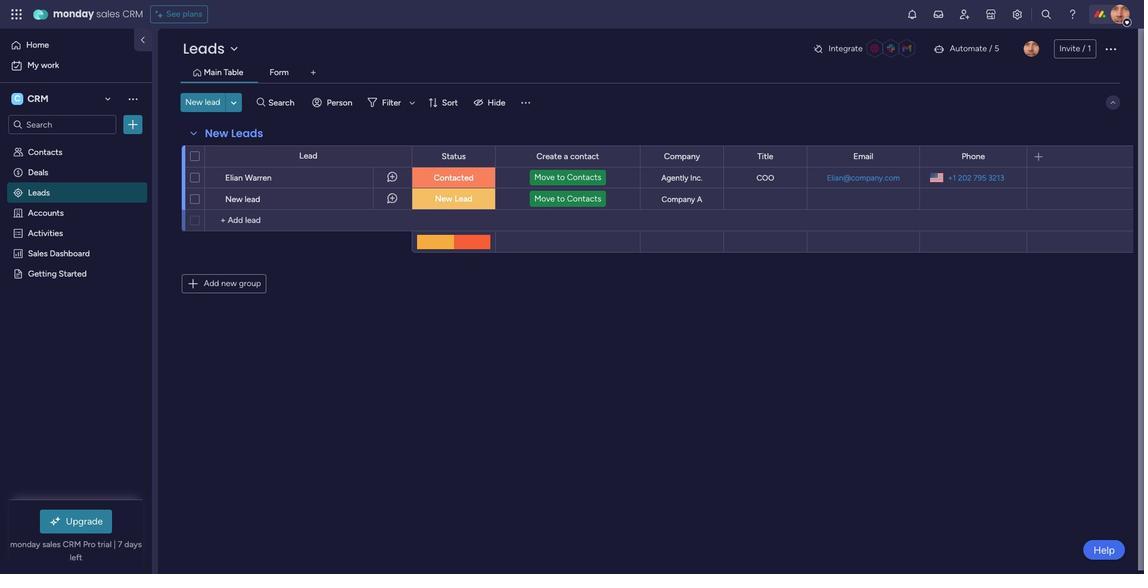 Task type: describe. For each thing, give the bounding box(es) containing it.
work
[[41, 60, 59, 70]]

new
[[221, 278, 237, 289]]

arrow down image
[[405, 95, 420, 110]]

update feed image
[[933, 8, 945, 20]]

2 to from the top
[[557, 193, 565, 204]]

invite / 1 button
[[1055, 39, 1097, 58]]

workspace selection element
[[11, 92, 50, 106]]

create a contact
[[537, 151, 600, 161]]

sort button
[[423, 93, 465, 112]]

create
[[537, 151, 562, 161]]

/ for 5
[[990, 44, 993, 54]]

5
[[995, 44, 1000, 54]]

email
[[854, 151, 874, 161]]

trial
[[98, 540, 112, 550]]

monday marketplace image
[[986, 8, 997, 20]]

elian
[[225, 173, 243, 183]]

elian@company.com link
[[825, 173, 903, 182]]

contacts for first move to contacts button from the bottom of the page
[[567, 193, 602, 204]]

new lead button
[[181, 93, 225, 112]]

2 move from the top
[[535, 193, 555, 204]]

contacts inside list box
[[28, 147, 62, 157]]

my work link
[[7, 56, 145, 75]]

integrate button
[[809, 36, 924, 61]]

a
[[697, 195, 703, 204]]

accounts
[[28, 207, 64, 218]]

collapse image
[[1109, 98, 1118, 107]]

sales for monday sales crm pro trial |
[[42, 540, 61, 550]]

monday for monday sales crm
[[53, 7, 94, 21]]

group
[[239, 278, 261, 289]]

home
[[26, 40, 49, 50]]

1 move from the top
[[535, 172, 555, 182]]

help image
[[1067, 8, 1079, 20]]

0 vertical spatial options image
[[1104, 42, 1118, 56]]

see
[[166, 9, 181, 19]]

list box containing contacts
[[0, 139, 152, 444]]

my work
[[27, 60, 59, 70]]

agently inc.
[[662, 173, 703, 182]]

+1 202 795 3213 link
[[944, 170, 1005, 185]]

agently
[[662, 173, 689, 182]]

Phone field
[[959, 150, 989, 163]]

sales for monday sales crm
[[96, 7, 120, 21]]

tab inside tab list
[[304, 63, 323, 82]]

hide
[[488, 97, 506, 108]]

a
[[564, 151, 568, 161]]

1 vertical spatial new lead
[[225, 194, 260, 204]]

main
[[204, 67, 222, 78]]

activities
[[28, 228, 63, 238]]

add
[[204, 278, 219, 289]]

see plans button
[[150, 5, 208, 23]]

menu image
[[520, 97, 532, 109]]

c
[[14, 94, 20, 104]]

invite
[[1060, 44, 1081, 54]]

monday sales crm pro trial |
[[10, 540, 118, 550]]

home option
[[7, 36, 127, 55]]

1 move to contacts button from the top
[[530, 170, 607, 185]]

+1 202 795 3213
[[949, 173, 1005, 182]]

company for company
[[664, 151, 700, 161]]

sales
[[28, 248, 48, 258]]

Title field
[[755, 150, 777, 163]]

started
[[59, 268, 87, 278]]

Search in workspace field
[[25, 118, 100, 131]]

warren
[[245, 173, 272, 183]]

|
[[114, 540, 116, 550]]

/ for 1
[[1083, 44, 1086, 54]]

7 days left
[[70, 540, 142, 563]]

v2 search image
[[257, 96, 266, 109]]

Status field
[[439, 150, 469, 163]]

plans
[[183, 9, 202, 19]]

deals
[[28, 167, 48, 177]]

upgrade
[[66, 516, 103, 527]]

filter
[[382, 97, 401, 108]]

crm for monday sales crm
[[122, 7, 143, 21]]

1 vertical spatial options image
[[127, 119, 139, 131]]

monday for monday sales crm pro trial |
[[10, 540, 40, 550]]

public board image
[[13, 268, 24, 279]]

1
[[1088, 44, 1092, 54]]

3213
[[989, 173, 1005, 182]]

new lead
[[435, 194, 473, 204]]

add view image
[[311, 68, 316, 77]]

contact
[[570, 151, 600, 161]]

person
[[327, 97, 353, 108]]

Search field
[[266, 94, 301, 111]]

phone
[[962, 151, 986, 161]]

new lead inside button
[[185, 97, 220, 107]]

left
[[70, 553, 82, 563]]

getting
[[28, 268, 57, 278]]

home link
[[7, 36, 127, 55]]

workspace options image
[[127, 93, 139, 105]]

+ Add lead text field
[[211, 213, 407, 228]]

search everything image
[[1041, 8, 1053, 20]]

main table
[[204, 67, 243, 78]]

coo
[[757, 173, 775, 182]]

new down elian
[[225, 194, 243, 204]]

james peterson image
[[1111, 5, 1130, 24]]

crm inside workspace selection element
[[27, 93, 49, 104]]

help
[[1094, 544, 1115, 556]]

Create a contact field
[[534, 150, 603, 163]]

james peterson image
[[1024, 41, 1040, 57]]

leads button
[[181, 39, 244, 58]]

202
[[958, 173, 972, 182]]

invite / 1
[[1060, 44, 1092, 54]]



Task type: vqa. For each thing, say whether or not it's contained in the screenshot.
the bottom + Add project text field
no



Task type: locate. For each thing, give the bounding box(es) containing it.
automate
[[950, 44, 988, 54]]

new
[[185, 97, 203, 107], [205, 126, 228, 141], [435, 194, 453, 204], [225, 194, 243, 204]]

leads down the deals
[[28, 187, 50, 197]]

1 move to contacts from the top
[[535, 172, 602, 182]]

0 vertical spatial move to contacts
[[535, 172, 602, 182]]

0 vertical spatial move to contacts button
[[530, 170, 607, 185]]

0 vertical spatial lead
[[300, 151, 318, 161]]

contacted
[[434, 173, 474, 183]]

leads down angle down icon
[[231, 126, 263, 141]]

0 horizontal spatial /
[[990, 44, 993, 54]]

options image
[[1104, 42, 1118, 56], [127, 119, 139, 131]]

crm
[[122, 7, 143, 21], [27, 93, 49, 104], [63, 540, 81, 550]]

company left a
[[662, 195, 696, 204]]

crm up left
[[63, 540, 81, 550]]

1 vertical spatial move to contacts button
[[530, 191, 607, 207]]

0 vertical spatial contacts
[[28, 147, 62, 157]]

sales dashboard
[[28, 248, 90, 258]]

tab list containing main table
[[181, 63, 1121, 83]]

list box
[[0, 139, 152, 444]]

new lead
[[185, 97, 220, 107], [225, 194, 260, 204]]

/
[[990, 44, 993, 54], [1083, 44, 1086, 54]]

+1
[[949, 173, 957, 182]]

contacts for first move to contacts button
[[567, 172, 602, 182]]

2 vertical spatial contacts
[[567, 193, 602, 204]]

angle down image
[[231, 98, 237, 107]]

lead down elian warren
[[245, 194, 260, 204]]

1 to from the top
[[557, 172, 565, 182]]

invite members image
[[959, 8, 971, 20]]

getting started
[[28, 268, 87, 278]]

0 vertical spatial new lead
[[185, 97, 220, 107]]

form button
[[267, 66, 292, 79]]

2 horizontal spatial crm
[[122, 7, 143, 21]]

crm for monday sales crm pro trial |
[[63, 540, 81, 550]]

0 horizontal spatial monday
[[10, 540, 40, 550]]

sales down upgrade button on the left bottom
[[42, 540, 61, 550]]

my
[[27, 60, 39, 70]]

filter button
[[363, 93, 420, 112]]

1 horizontal spatial sales
[[96, 7, 120, 21]]

1 vertical spatial lead
[[455, 194, 473, 204]]

company inside field
[[664, 151, 700, 161]]

days
[[124, 540, 142, 550]]

integrate
[[829, 44, 863, 54]]

tab list
[[181, 63, 1121, 83]]

sales up home option
[[96, 7, 120, 21]]

795
[[974, 173, 987, 182]]

lead inside 'new lead' button
[[205, 97, 220, 107]]

new left angle down icon
[[185, 97, 203, 107]]

New Leads field
[[202, 126, 266, 141]]

to down create a contact field
[[557, 193, 565, 204]]

Company field
[[661, 150, 703, 163]]

1 horizontal spatial /
[[1083, 44, 1086, 54]]

0 horizontal spatial sales
[[42, 540, 61, 550]]

company
[[664, 151, 700, 161], [662, 195, 696, 204]]

move
[[535, 172, 555, 182], [535, 193, 555, 204]]

2 horizontal spatial leads
[[231, 126, 263, 141]]

crm left see
[[122, 7, 143, 21]]

new leads
[[205, 126, 263, 141]]

0 vertical spatial company
[[664, 151, 700, 161]]

workspace image
[[11, 92, 23, 106]]

0 horizontal spatial options image
[[127, 119, 139, 131]]

0 vertical spatial lead
[[205, 97, 220, 107]]

option
[[0, 141, 152, 143]]

new lead down elian warren
[[225, 194, 260, 204]]

hide button
[[469, 93, 513, 112]]

new lead left angle down icon
[[185, 97, 220, 107]]

/ left 5
[[990, 44, 993, 54]]

1 horizontal spatial new lead
[[225, 194, 260, 204]]

public dashboard image
[[13, 247, 24, 259]]

1 horizontal spatial lead
[[455, 194, 473, 204]]

sort
[[442, 97, 458, 108]]

add new group button
[[182, 274, 267, 293]]

1 vertical spatial to
[[557, 193, 565, 204]]

elian@company.com
[[827, 173, 900, 182]]

7
[[118, 540, 122, 550]]

see plans
[[166, 9, 202, 19]]

company a
[[662, 195, 703, 204]]

2 move to contacts from the top
[[535, 193, 602, 204]]

add new group
[[204, 278, 261, 289]]

leads up main
[[183, 39, 225, 58]]

new inside 'new lead' button
[[185, 97, 203, 107]]

0 horizontal spatial lead
[[205, 97, 220, 107]]

options image down workspace options icon
[[127, 119, 139, 131]]

0 vertical spatial move
[[535, 172, 555, 182]]

leads inside field
[[231, 126, 263, 141]]

to down a
[[557, 172, 565, 182]]

person button
[[308, 93, 360, 112]]

1 horizontal spatial lead
[[245, 194, 260, 204]]

1 horizontal spatial options image
[[1104, 42, 1118, 56]]

my work option
[[7, 56, 145, 75]]

new inside new leads field
[[205, 126, 228, 141]]

2 vertical spatial crm
[[63, 540, 81, 550]]

contacts
[[28, 147, 62, 157], [567, 172, 602, 182], [567, 193, 602, 204]]

monday up home link
[[53, 7, 94, 21]]

1 horizontal spatial leads
[[183, 39, 225, 58]]

0 vertical spatial to
[[557, 172, 565, 182]]

monday
[[53, 7, 94, 21], [10, 540, 40, 550]]

1 horizontal spatial monday
[[53, 7, 94, 21]]

1 vertical spatial lead
[[245, 194, 260, 204]]

lead down contacted
[[455, 194, 473, 204]]

0 horizontal spatial leads
[[28, 187, 50, 197]]

1 / from the left
[[990, 44, 993, 54]]

move to contacts button
[[530, 170, 607, 185], [530, 191, 607, 207]]

1 vertical spatial crm
[[27, 93, 49, 104]]

new down 'new lead' button
[[205, 126, 228, 141]]

notifications image
[[907, 8, 919, 20]]

table
[[224, 67, 243, 78]]

1 vertical spatial monday
[[10, 540, 40, 550]]

monday sales crm
[[53, 7, 143, 21]]

crm right workspace image
[[27, 93, 49, 104]]

Email field
[[851, 150, 877, 163]]

lead
[[205, 97, 220, 107], [245, 194, 260, 204]]

monday down upgrade button on the left bottom
[[10, 540, 40, 550]]

2 vertical spatial leads
[[28, 187, 50, 197]]

2 / from the left
[[1083, 44, 1086, 54]]

lead down search field
[[300, 151, 318, 161]]

lead left angle down icon
[[205, 97, 220, 107]]

/ inside button
[[1083, 44, 1086, 54]]

/ left 1
[[1083, 44, 1086, 54]]

2 move to contacts button from the top
[[530, 191, 607, 207]]

0 horizontal spatial lead
[[300, 151, 318, 161]]

status
[[442, 151, 466, 161]]

1 vertical spatial company
[[662, 195, 696, 204]]

0 horizontal spatial new lead
[[185, 97, 220, 107]]

1 vertical spatial move
[[535, 193, 555, 204]]

move to contacts
[[535, 172, 602, 182], [535, 193, 602, 204]]

0 vertical spatial monday
[[53, 7, 94, 21]]

0 vertical spatial sales
[[96, 7, 120, 21]]

tab
[[304, 63, 323, 82]]

1 vertical spatial move to contacts
[[535, 193, 602, 204]]

form
[[270, 67, 289, 78]]

leads
[[183, 39, 225, 58], [231, 126, 263, 141], [28, 187, 50, 197]]

new down contacted
[[435, 194, 453, 204]]

select product image
[[11, 8, 23, 20]]

sales
[[96, 7, 120, 21], [42, 540, 61, 550]]

0 vertical spatial crm
[[122, 7, 143, 21]]

options image right 1
[[1104, 42, 1118, 56]]

company up the agently inc.
[[664, 151, 700, 161]]

0 vertical spatial leads
[[183, 39, 225, 58]]

1 vertical spatial contacts
[[567, 172, 602, 182]]

title
[[758, 151, 774, 161]]

dashboard
[[50, 248, 90, 258]]

1 vertical spatial leads
[[231, 126, 263, 141]]

elian warren
[[225, 173, 272, 183]]

pro
[[83, 540, 96, 550]]

1 horizontal spatial crm
[[63, 540, 81, 550]]

main table button
[[201, 66, 246, 79]]

0 horizontal spatial crm
[[27, 93, 49, 104]]

company for company a
[[662, 195, 696, 204]]

1 vertical spatial sales
[[42, 540, 61, 550]]

emails settings image
[[1012, 8, 1024, 20]]

upgrade button
[[40, 510, 112, 534]]

help button
[[1084, 540, 1126, 560]]

inc.
[[691, 173, 703, 182]]

automate / 5
[[950, 44, 1000, 54]]

lead
[[300, 151, 318, 161], [455, 194, 473, 204]]



